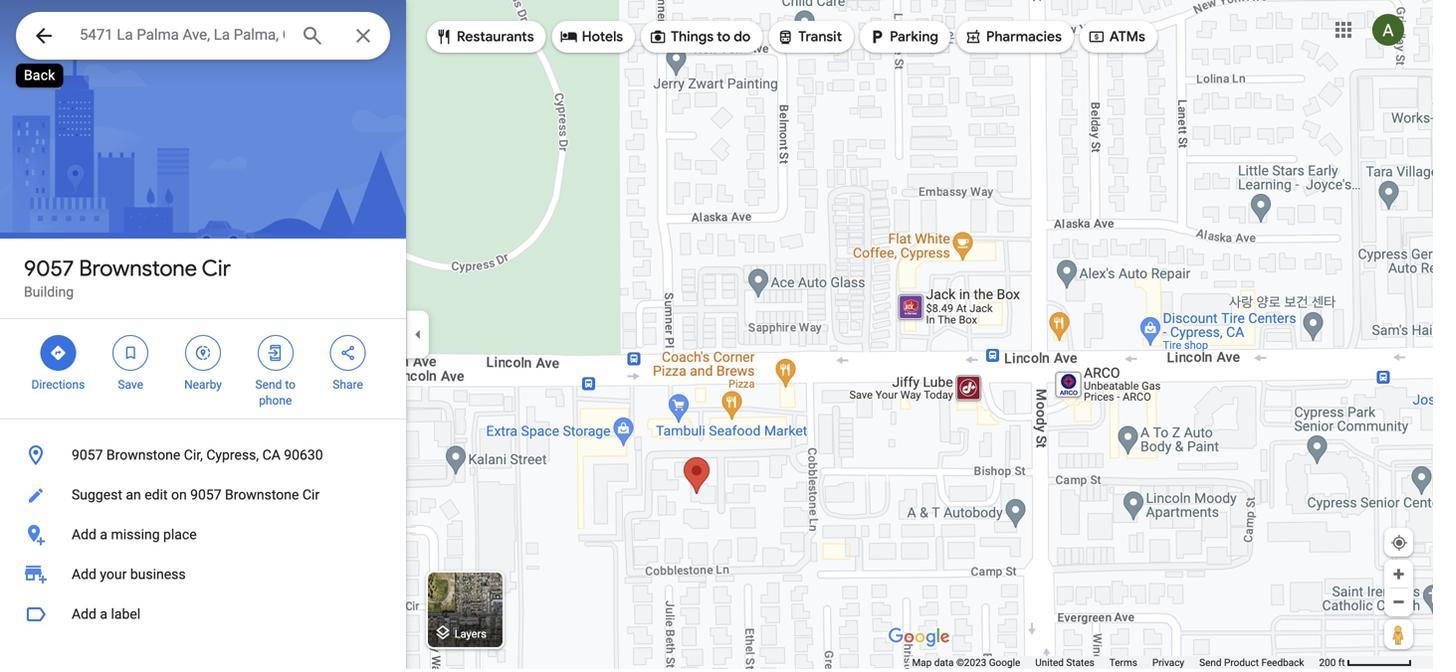 Task type: vqa. For each thing, say whether or not it's contained in the screenshot.
9057
yes



Task type: describe. For each thing, give the bounding box(es) containing it.
send product feedback
[[1200, 657, 1304, 669]]

zoom in image
[[1392, 567, 1407, 582]]

9057 brownstone cir, cypress, ca 90630
[[72, 447, 323, 464]]

an
[[126, 487, 141, 504]]

map
[[912, 657, 932, 669]]

add for add a missing place
[[72, 527, 96, 544]]

 atms
[[1088, 26, 1146, 48]]

 things to do
[[649, 26, 751, 48]]

things
[[671, 28, 714, 46]]

 hotels
[[560, 26, 623, 48]]


[[1088, 26, 1106, 48]]

send to phone
[[255, 378, 296, 408]]

 restaurants
[[435, 26, 534, 48]]

transit
[[799, 28, 842, 46]]

add your business
[[72, 567, 186, 583]]

9057 brownstone cir building
[[24, 255, 231, 301]]

phone
[[259, 394, 292, 408]]

terms button
[[1110, 657, 1138, 670]]

add a missing place
[[72, 527, 197, 544]]

google account: angela cha  
(angela.cha@adept.ai) image
[[1373, 14, 1405, 46]]

atms
[[1110, 28, 1146, 46]]


[[32, 21, 56, 50]]

200
[[1319, 657, 1336, 669]]

pharmacies
[[986, 28, 1062, 46]]

data
[[934, 657, 954, 669]]

brownstone for cir
[[79, 255, 197, 283]]

share
[[333, 378, 363, 392]]

 parking
[[868, 26, 939, 48]]

9057 for cir,
[[72, 447, 103, 464]]

layers
[[455, 628, 487, 641]]

terms
[[1110, 657, 1138, 669]]

your
[[100, 567, 127, 583]]


[[339, 342, 357, 364]]

suggest an edit on 9057 brownstone cir button
[[0, 476, 406, 516]]

save
[[118, 378, 143, 392]]

privacy button
[[1153, 657, 1185, 670]]


[[868, 26, 886, 48]]

product
[[1224, 657, 1259, 669]]

add for add a label
[[72, 607, 96, 623]]

a for missing
[[100, 527, 108, 544]]

building
[[24, 284, 74, 301]]

united states button
[[1036, 657, 1095, 670]]


[[777, 26, 795, 48]]

200 ft
[[1319, 657, 1345, 669]]

footer inside google maps element
[[912, 657, 1319, 670]]

show your location image
[[1391, 535, 1409, 552]]

cir inside button
[[302, 487, 320, 504]]

add for add your business
[[72, 567, 96, 583]]

 button
[[16, 12, 72, 64]]

add a missing place button
[[0, 516, 406, 555]]

cir inside the 9057 brownstone cir building
[[202, 255, 231, 283]]

2 vertical spatial 9057
[[190, 487, 222, 504]]


[[435, 26, 453, 48]]

united
[[1036, 657, 1064, 669]]

missing
[[111, 527, 160, 544]]

google
[[989, 657, 1021, 669]]

ft
[[1339, 657, 1345, 669]]


[[965, 26, 982, 48]]

parking
[[890, 28, 939, 46]]

zoom out image
[[1392, 595, 1407, 610]]



Task type: locate. For each thing, give the bounding box(es) containing it.
to inside send to phone
[[285, 378, 296, 392]]

map data ©2023 google
[[912, 657, 1021, 669]]

0 vertical spatial send
[[255, 378, 282, 392]]

0 vertical spatial cir
[[202, 255, 231, 283]]

2 vertical spatial brownstone
[[225, 487, 299, 504]]

directions
[[31, 378, 85, 392]]

None field
[[80, 23, 285, 47]]

9057 right the on
[[190, 487, 222, 504]]

hotels
[[582, 28, 623, 46]]

do
[[734, 28, 751, 46]]

send product feedback button
[[1200, 657, 1304, 670]]

2 vertical spatial add
[[72, 607, 96, 623]]

1 horizontal spatial send
[[1200, 657, 1222, 669]]

9057 for cir
[[24, 255, 74, 283]]

send left product
[[1200, 657, 1222, 669]]

collapse side panel image
[[407, 324, 429, 346]]

a
[[100, 527, 108, 544], [100, 607, 108, 623]]

edit
[[145, 487, 168, 504]]

brownstone up 
[[79, 255, 197, 283]]

0 horizontal spatial cir
[[202, 255, 231, 283]]

9057 up building at the top of page
[[24, 255, 74, 283]]

1 vertical spatial cir
[[302, 487, 320, 504]]


[[194, 342, 212, 364]]


[[267, 342, 284, 364]]

add down suggest
[[72, 527, 96, 544]]

nearby
[[184, 378, 222, 392]]

0 vertical spatial brownstone
[[79, 255, 197, 283]]

1 horizontal spatial cir
[[302, 487, 320, 504]]

restaurants
[[457, 28, 534, 46]]

2 add from the top
[[72, 567, 96, 583]]

send inside send to phone
[[255, 378, 282, 392]]

0 vertical spatial 9057
[[24, 255, 74, 283]]

footer containing map data ©2023 google
[[912, 657, 1319, 670]]

cir
[[202, 255, 231, 283], [302, 487, 320, 504]]

to left do
[[717, 28, 731, 46]]

to up the phone
[[285, 378, 296, 392]]

add a label button
[[0, 595, 406, 635]]

©2023
[[957, 657, 987, 669]]

send for send product feedback
[[1200, 657, 1222, 669]]

3 add from the top
[[72, 607, 96, 623]]

1 vertical spatial a
[[100, 607, 108, 623]]

send for send to phone
[[255, 378, 282, 392]]

1 vertical spatial 9057
[[72, 447, 103, 464]]

brownstone inside the 9057 brownstone cir building
[[79, 255, 197, 283]]

2 a from the top
[[100, 607, 108, 623]]

label
[[111, 607, 141, 623]]

actions for 9057 brownstone cir region
[[0, 320, 406, 419]]


[[122, 342, 140, 364]]

brownstone up an in the bottom of the page
[[106, 447, 180, 464]]

brownstone
[[79, 255, 197, 283], [106, 447, 180, 464], [225, 487, 299, 504]]

add
[[72, 527, 96, 544], [72, 567, 96, 583], [72, 607, 96, 623]]

send
[[255, 378, 282, 392], [1200, 657, 1222, 669]]

a for label
[[100, 607, 108, 623]]

on
[[171, 487, 187, 504]]

9057
[[24, 255, 74, 283], [72, 447, 103, 464], [190, 487, 222, 504]]

show street view coverage image
[[1385, 620, 1414, 650]]

none field inside "5471 la palma ave, la palma, ca 90623" field
[[80, 23, 285, 47]]

1 add from the top
[[72, 527, 96, 544]]

1 vertical spatial to
[[285, 378, 296, 392]]

 pharmacies
[[965, 26, 1062, 48]]

1 a from the top
[[100, 527, 108, 544]]

a left label
[[100, 607, 108, 623]]

send inside send product feedback button
[[1200, 657, 1222, 669]]

1 vertical spatial send
[[1200, 657, 1222, 669]]

feedback
[[1262, 657, 1304, 669]]

business
[[130, 567, 186, 583]]

states
[[1067, 657, 1095, 669]]

brownstone down ca
[[225, 487, 299, 504]]

9057 brownstone cir main content
[[0, 0, 406, 670]]

send up the phone
[[255, 378, 282, 392]]

place
[[163, 527, 197, 544]]

suggest an edit on 9057 brownstone cir
[[72, 487, 320, 504]]

add a label
[[72, 607, 141, 623]]

to
[[717, 28, 731, 46], [285, 378, 296, 392]]

to inside  things to do
[[717, 28, 731, 46]]

0 horizontal spatial to
[[285, 378, 296, 392]]

suggest
[[72, 487, 122, 504]]

200 ft button
[[1319, 657, 1413, 669]]

brownstone for cir,
[[106, 447, 180, 464]]

a left missing
[[100, 527, 108, 544]]

cir down 90630
[[302, 487, 320, 504]]

1 vertical spatial brownstone
[[106, 447, 180, 464]]

ca
[[262, 447, 281, 464]]

privacy
[[1153, 657, 1185, 669]]

1 horizontal spatial to
[[717, 28, 731, 46]]

united states
[[1036, 657, 1095, 669]]

9057 brownstone cir, cypress, ca 90630 button
[[0, 436, 406, 476]]

5471 La Palma Ave, La Palma, CA 90623 field
[[16, 12, 390, 60]]

9057 up suggest
[[72, 447, 103, 464]]

0 vertical spatial a
[[100, 527, 108, 544]]

 transit
[[777, 26, 842, 48]]

add left label
[[72, 607, 96, 623]]

add your business link
[[0, 555, 406, 595]]

footer
[[912, 657, 1319, 670]]

0 horizontal spatial send
[[255, 378, 282, 392]]

cir,
[[184, 447, 203, 464]]

add left your
[[72, 567, 96, 583]]

 search field
[[16, 12, 390, 64]]


[[560, 26, 578, 48]]

google maps element
[[0, 0, 1433, 670]]


[[49, 342, 67, 364]]


[[649, 26, 667, 48]]

9057 inside the 9057 brownstone cir building
[[24, 255, 74, 283]]

0 vertical spatial add
[[72, 527, 96, 544]]

cir up 
[[202, 255, 231, 283]]

90630
[[284, 447, 323, 464]]

0 vertical spatial to
[[717, 28, 731, 46]]

cypress,
[[206, 447, 259, 464]]

1 vertical spatial add
[[72, 567, 96, 583]]



